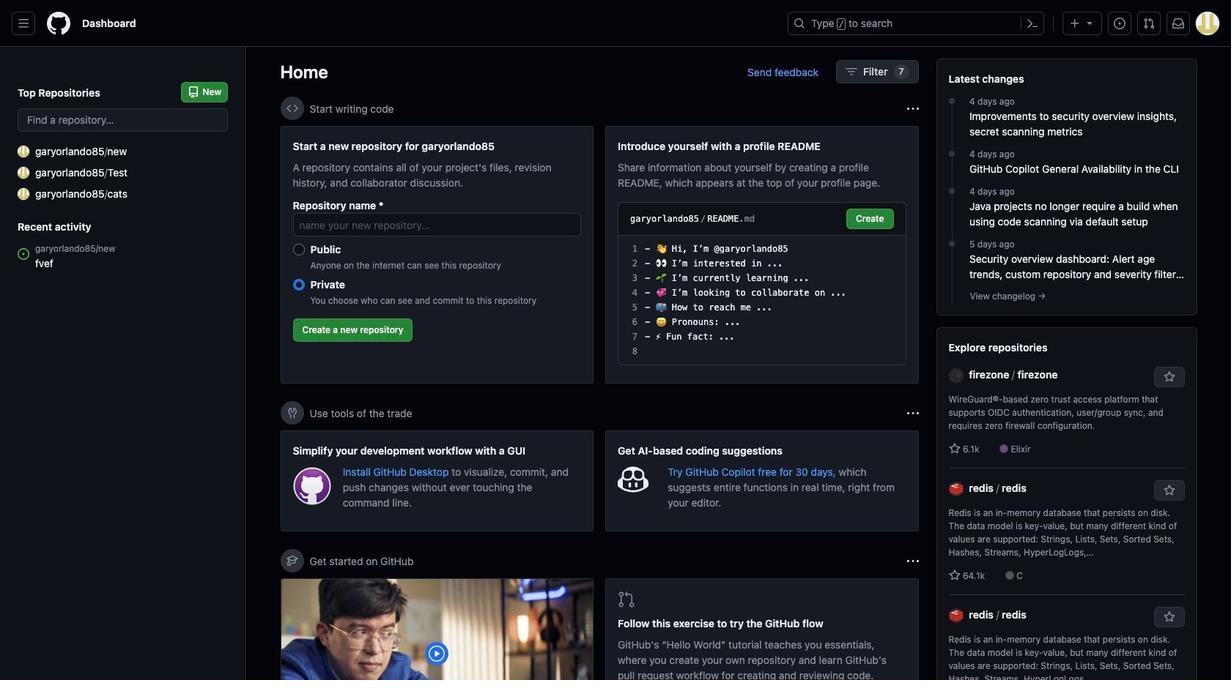 Task type: locate. For each thing, give the bounding box(es) containing it.
plus image
[[1069, 18, 1081, 29]]

cats image
[[18, 188, 29, 200]]

@redis profile image
[[949, 609, 963, 624]]

star image for @redis profile icon
[[949, 570, 960, 582]]

github desktop image
[[293, 467, 331, 506]]

triangle down image
[[1084, 17, 1095, 29]]

0 vertical spatial dot fill image
[[946, 185, 958, 197]]

1 vertical spatial dot fill image
[[946, 148, 958, 160]]

start a new repository element
[[280, 126, 594, 384]]

dot fill image
[[946, 95, 958, 107], [946, 148, 958, 160]]

star this repository image
[[1163, 372, 1175, 383], [1163, 485, 1175, 497]]

Find a repository… text field
[[18, 108, 228, 132]]

1 star this repository image from the top
[[1163, 372, 1175, 383]]

1 dot fill image from the top
[[946, 185, 958, 197]]

2 why am i seeing this? image from the top
[[907, 408, 918, 419]]

1 why am i seeing this? image from the top
[[907, 103, 918, 115]]

homepage image
[[47, 12, 70, 35]]

1 vertical spatial star image
[[949, 570, 960, 582]]

what is github? image
[[281, 580, 593, 681]]

@firezone profile image
[[949, 369, 963, 383]]

2 star this repository image from the top
[[1163, 485, 1175, 497]]

1 star image from the top
[[949, 443, 960, 455]]

0 vertical spatial star image
[[949, 443, 960, 455]]

open issue image
[[18, 248, 29, 260]]

none submit inside the introduce yourself with a profile readme element
[[846, 209, 894, 229]]

@redis profile image
[[949, 482, 963, 497]]

0 vertical spatial dot fill image
[[946, 95, 958, 107]]

0 vertical spatial why am i seeing this? image
[[907, 103, 918, 115]]

2 star image from the top
[[949, 570, 960, 582]]

issue opened image
[[1114, 18, 1125, 29]]

None radio
[[293, 244, 304, 256], [293, 279, 304, 291], [293, 244, 304, 256], [293, 279, 304, 291]]

git pull request image
[[1143, 18, 1155, 29], [618, 591, 635, 609]]

play image
[[428, 646, 446, 663]]

star image
[[949, 443, 960, 455], [949, 570, 960, 582]]

name your new repository... text field
[[293, 213, 581, 237]]

command palette image
[[1027, 18, 1038, 29]]

1 vertical spatial star this repository image
[[1163, 485, 1175, 497]]

0 horizontal spatial git pull request image
[[618, 591, 635, 609]]

why am i seeing this? image for the introduce yourself with a profile readme element
[[907, 103, 918, 115]]

0 vertical spatial git pull request image
[[1143, 18, 1155, 29]]

2 dot fill image from the top
[[946, 148, 958, 160]]

0 vertical spatial star this repository image
[[1163, 372, 1175, 383]]

dot fill image
[[946, 185, 958, 197], [946, 238, 958, 250]]

1 vertical spatial why am i seeing this? image
[[907, 408, 918, 419]]

star image for @firezone profile icon
[[949, 443, 960, 455]]

1 vertical spatial git pull request image
[[618, 591, 635, 609]]

star image up @redis profile image
[[949, 570, 960, 582]]

filter image
[[846, 66, 857, 78]]

why am i seeing this? image
[[907, 103, 918, 115], [907, 408, 918, 419]]

star image up @redis profile icon
[[949, 443, 960, 455]]

1 vertical spatial dot fill image
[[946, 238, 958, 250]]

None submit
[[846, 209, 894, 229]]



Task type: describe. For each thing, give the bounding box(es) containing it.
get ai-based coding suggestions element
[[605, 431, 918, 532]]

mortar board image
[[286, 555, 298, 567]]

star this repository image for @firezone profile icon
[[1163, 372, 1175, 383]]

code image
[[286, 103, 298, 114]]

2 dot fill image from the top
[[946, 238, 958, 250]]

new image
[[18, 145, 29, 157]]

notifications image
[[1172, 18, 1184, 29]]

1 dot fill image from the top
[[946, 95, 958, 107]]

git pull request image inside try the github flow element
[[618, 591, 635, 609]]

1 horizontal spatial git pull request image
[[1143, 18, 1155, 29]]

explore repositories navigation
[[936, 328, 1197, 681]]

try the github flow element
[[605, 579, 918, 681]]

introduce yourself with a profile readme element
[[605, 126, 918, 384]]

star this repository image for @redis profile icon
[[1163, 485, 1175, 497]]

star this repository image
[[1163, 612, 1175, 624]]

simplify your development workflow with a gui element
[[280, 431, 594, 532]]

test image
[[18, 167, 29, 178]]

why am i seeing this? image for get ai-based coding suggestions element
[[907, 408, 918, 419]]

tools image
[[286, 407, 298, 419]]

what is github? element
[[280, 579, 594, 681]]

Top Repositories search field
[[18, 108, 228, 132]]

explore element
[[936, 59, 1197, 681]]

why am i seeing this? image
[[907, 556, 918, 568]]



Task type: vqa. For each thing, say whether or not it's contained in the screenshot.
Try the GitHub flow Element
yes



